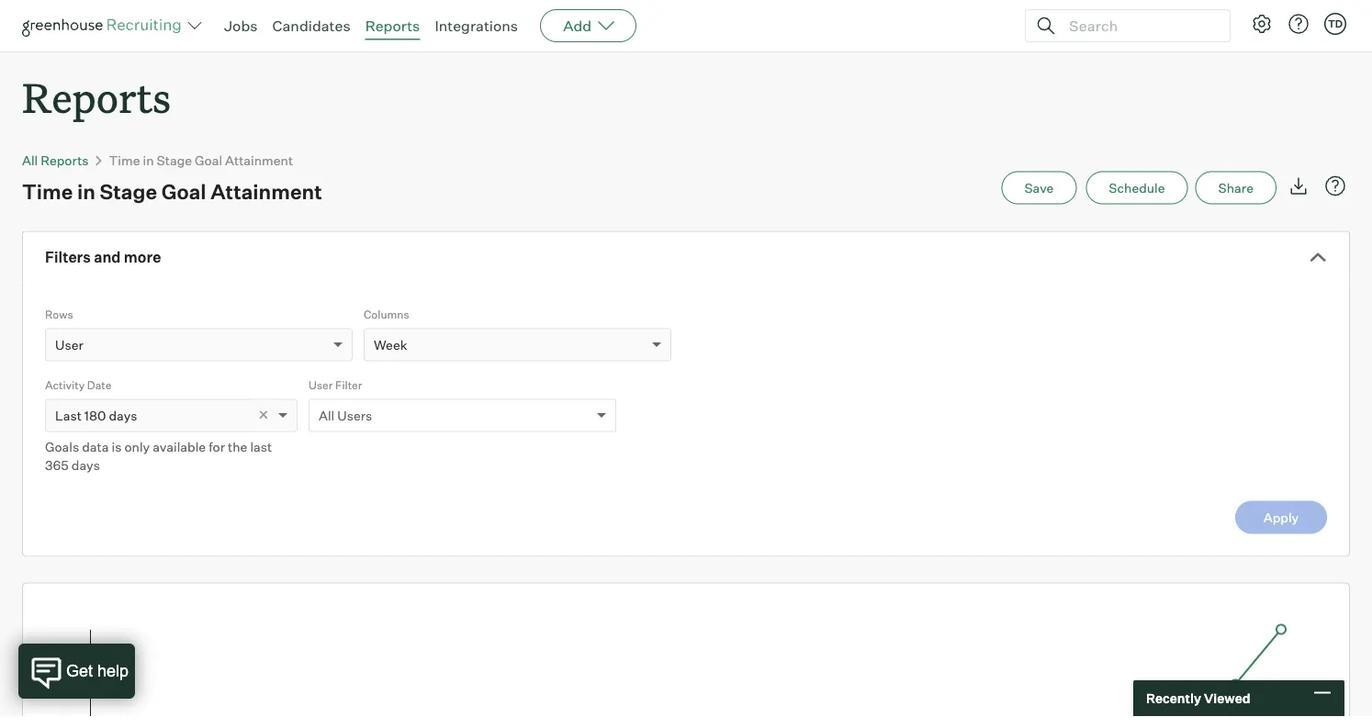 Task type: vqa. For each thing, say whether or not it's contained in the screenshot.
the job to the bottom
no



Task type: describe. For each thing, give the bounding box(es) containing it.
last 180 days option
[[55, 407, 137, 424]]

days inside the goals data is only available for the last 365 days
[[71, 457, 100, 473]]

add
[[563, 17, 592, 35]]

all for all users
[[319, 407, 335, 424]]

jobs
[[224, 17, 258, 35]]

user for user filter
[[309, 378, 333, 392]]

180
[[84, 407, 106, 424]]

integrations
[[435, 17, 518, 35]]

×
[[258, 404, 269, 424]]

activity
[[45, 378, 85, 392]]

viewed
[[1204, 691, 1250, 707]]

week option
[[374, 337, 407, 353]]

filter
[[335, 378, 362, 392]]

1 vertical spatial stage
[[100, 179, 157, 204]]

recently
[[1146, 691, 1201, 707]]

last 180 days
[[55, 407, 137, 424]]

all users
[[319, 407, 372, 424]]

goals
[[45, 439, 79, 455]]

schedule button
[[1086, 171, 1188, 204]]

user option
[[55, 337, 83, 353]]

rows
[[45, 307, 73, 321]]

filters
[[45, 248, 91, 266]]

data
[[82, 439, 109, 455]]

schedule
[[1109, 180, 1165, 196]]

and
[[94, 248, 121, 266]]

0 vertical spatial goal
[[195, 152, 222, 168]]

1 horizontal spatial in
[[143, 152, 154, 168]]

only
[[124, 439, 150, 455]]

0 vertical spatial attainment
[[225, 152, 293, 168]]

all reports
[[22, 152, 89, 168]]

share button
[[1195, 171, 1277, 204]]

1 vertical spatial time
[[22, 179, 73, 204]]

td button
[[1324, 13, 1346, 35]]

0 horizontal spatial in
[[77, 179, 95, 204]]

last
[[55, 407, 82, 424]]

time in stage goal attainment link
[[109, 152, 293, 168]]

user for user
[[55, 337, 83, 353]]

faq image
[[1324, 175, 1346, 197]]

1 vertical spatial reports
[[22, 70, 171, 124]]

reports link
[[365, 17, 420, 35]]

365
[[45, 457, 69, 473]]

download image
[[1288, 175, 1310, 197]]

integrations link
[[435, 17, 518, 35]]

share
[[1218, 180, 1254, 196]]

all reports link
[[22, 152, 89, 168]]

1 vertical spatial attainment
[[210, 179, 322, 204]]

for
[[209, 439, 225, 455]]

is
[[112, 439, 122, 455]]

candidates
[[272, 17, 350, 35]]

more
[[124, 248, 161, 266]]

user filter
[[309, 378, 362, 392]]

all for all reports
[[22, 152, 38, 168]]

save button
[[1001, 171, 1077, 204]]

save
[[1024, 180, 1054, 196]]



Task type: locate. For each thing, give the bounding box(es) containing it.
0 vertical spatial stage
[[157, 152, 192, 168]]

0 horizontal spatial time
[[22, 179, 73, 204]]

filters and more
[[45, 248, 161, 266]]

add button
[[540, 9, 637, 42]]

0 vertical spatial user
[[55, 337, 83, 353]]

last
[[250, 439, 272, 455]]

2 vertical spatial reports
[[41, 152, 89, 168]]

0 vertical spatial time
[[109, 152, 140, 168]]

days
[[109, 407, 137, 424], [71, 457, 100, 473]]

user
[[55, 337, 83, 353], [309, 378, 333, 392]]

in
[[143, 152, 154, 168], [77, 179, 95, 204]]

time
[[109, 152, 140, 168], [22, 179, 73, 204]]

1 vertical spatial in
[[77, 179, 95, 204]]

user left the filter
[[309, 378, 333, 392]]

1 horizontal spatial all
[[319, 407, 335, 424]]

candidates link
[[272, 17, 350, 35]]

reports
[[365, 17, 420, 35], [22, 70, 171, 124], [41, 152, 89, 168]]

time down the all reports
[[22, 179, 73, 204]]

columns
[[364, 307, 409, 321]]

configure image
[[1251, 13, 1273, 35]]

td
[[1328, 17, 1343, 30]]

stage
[[157, 152, 192, 168], [100, 179, 157, 204]]

1 vertical spatial days
[[71, 457, 100, 473]]

0 horizontal spatial days
[[71, 457, 100, 473]]

time right the all reports
[[109, 152, 140, 168]]

1 vertical spatial all
[[319, 407, 335, 424]]

the
[[228, 439, 247, 455]]

Search text field
[[1064, 12, 1213, 39]]

0 vertical spatial all
[[22, 152, 38, 168]]

0 horizontal spatial user
[[55, 337, 83, 353]]

goals data is only available for the last 365 days
[[45, 439, 272, 473]]

goal
[[195, 152, 222, 168], [161, 179, 206, 204]]

td button
[[1321, 9, 1350, 39]]

0 vertical spatial reports
[[365, 17, 420, 35]]

attainment
[[225, 152, 293, 168], [210, 179, 322, 204]]

recently viewed
[[1146, 691, 1250, 707]]

1 vertical spatial time in stage goal attainment
[[22, 179, 322, 204]]

users
[[337, 407, 372, 424]]

week
[[374, 337, 407, 353]]

save and schedule this report to revisit it! element
[[1001, 171, 1086, 204]]

days down data
[[71, 457, 100, 473]]

activity date
[[45, 378, 112, 392]]

jobs link
[[224, 17, 258, 35]]

time in stage goal attainment
[[109, 152, 293, 168], [22, 179, 322, 204]]

all
[[22, 152, 38, 168], [319, 407, 335, 424]]

0 vertical spatial in
[[143, 152, 154, 168]]

1 horizontal spatial time
[[109, 152, 140, 168]]

0 vertical spatial days
[[109, 407, 137, 424]]

xychart image
[[45, 584, 1327, 717]]

1 vertical spatial goal
[[161, 179, 206, 204]]

date
[[87, 378, 112, 392]]

greenhouse recruiting image
[[22, 15, 187, 37]]

1 horizontal spatial days
[[109, 407, 137, 424]]

0 horizontal spatial all
[[22, 152, 38, 168]]

user down rows
[[55, 337, 83, 353]]

days right 180 in the bottom of the page
[[109, 407, 137, 424]]

available
[[153, 439, 206, 455]]

0 vertical spatial time in stage goal attainment
[[109, 152, 293, 168]]

1 vertical spatial user
[[309, 378, 333, 392]]

1 horizontal spatial user
[[309, 378, 333, 392]]



